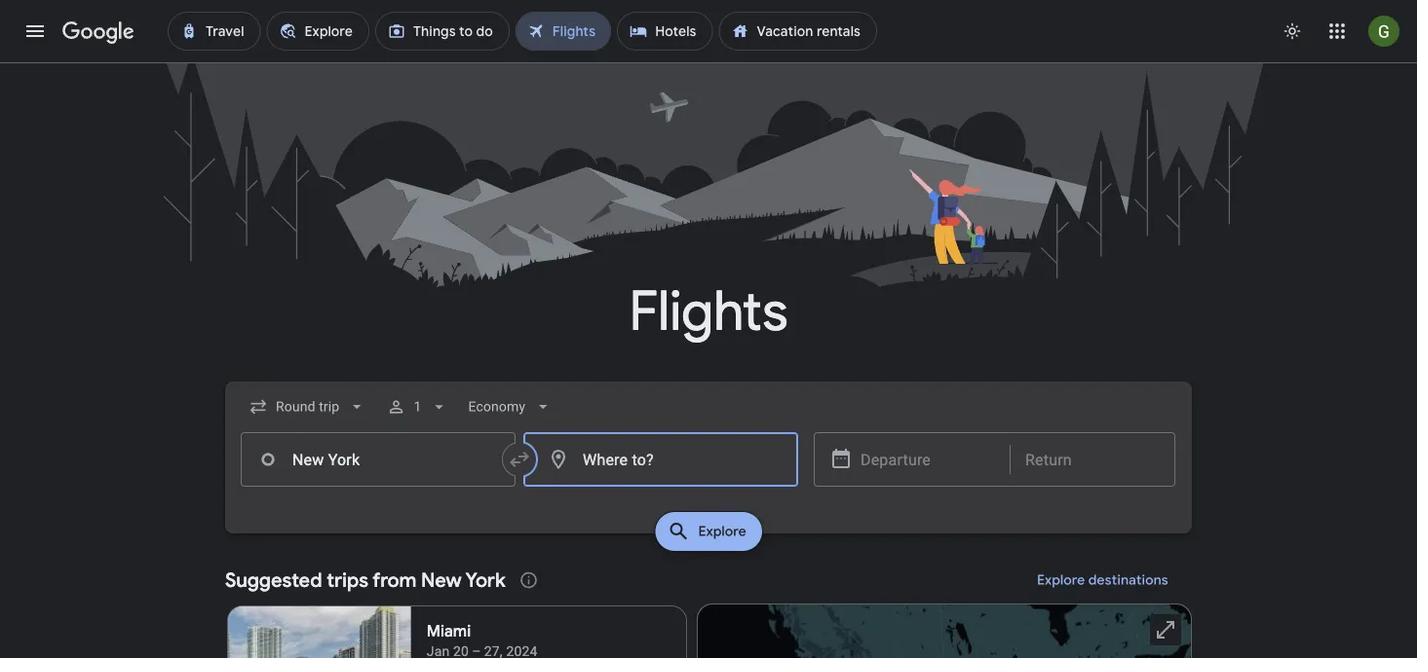 Task type: vqa. For each thing, say whether or not it's contained in the screenshot.
text box
yes



Task type: describe. For each thing, give the bounding box(es) containing it.
explore for explore
[[698, 523, 746, 541]]

miami
[[427, 622, 471, 642]]

suggested
[[225, 568, 322, 593]]

main menu image
[[23, 19, 47, 43]]

Return text field
[[1025, 434, 1160, 486]]

york
[[465, 568, 505, 593]]

explore button
[[655, 513, 762, 552]]

suggested trips from new york region
[[225, 558, 1192, 659]]

from
[[373, 568, 417, 593]]

1
[[414, 399, 421, 415]]

flights
[[629, 277, 788, 346]]

Departure text field
[[861, 434, 995, 486]]

change appearance image
[[1269, 8, 1316, 55]]

Flight search field
[[210, 382, 1208, 558]]

trips
[[327, 568, 368, 593]]

Where to? text field
[[523, 433, 798, 487]]



Task type: locate. For each thing, give the bounding box(es) containing it.
explore up the 'suggested trips from new york' region
[[698, 523, 746, 541]]

explore destinations button
[[1014, 558, 1192, 604]]

explore inside the 'suggested trips from new york' region
[[1037, 572, 1085, 590]]

destinations
[[1089, 572, 1169, 590]]

suggested trips from new york
[[225, 568, 505, 593]]

1 button
[[378, 384, 456, 431]]

explore inside flight search field
[[698, 523, 746, 541]]

1 vertical spatial explore
[[1037, 572, 1085, 590]]

miami button
[[227, 606, 687, 659]]

explore destinations
[[1037, 572, 1169, 590]]

0 horizontal spatial explore
[[698, 523, 746, 541]]

0 vertical spatial explore
[[698, 523, 746, 541]]

new
[[421, 568, 462, 593]]

explore
[[698, 523, 746, 541], [1037, 572, 1085, 590]]

None field
[[241, 390, 375, 425], [460, 390, 560, 425], [241, 390, 375, 425], [460, 390, 560, 425]]

explore for explore destinations
[[1037, 572, 1085, 590]]

explore left destinations
[[1037, 572, 1085, 590]]

1 horizontal spatial explore
[[1037, 572, 1085, 590]]

None text field
[[241, 433, 516, 487]]



